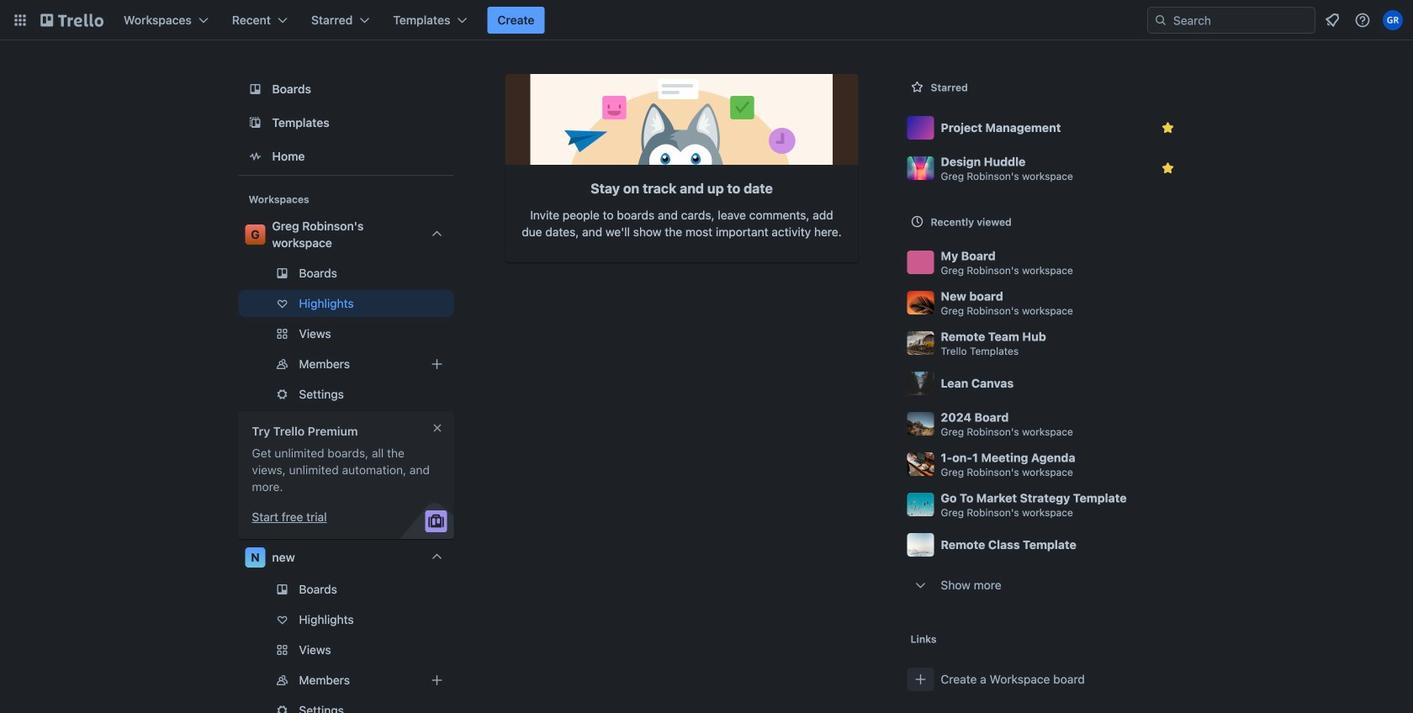 Task type: vqa. For each thing, say whether or not it's contained in the screenshot.
to inside A board is where work happens in Trello. You'll find your cards, lists, due dates, and more to keep you organized and on track.
no



Task type: locate. For each thing, give the bounding box(es) containing it.
1 add image from the top
[[427, 354, 447, 375]]

greg robinson (gregrobinson96) image
[[1384, 10, 1404, 30]]

back to home image
[[40, 7, 104, 34]]

home image
[[245, 146, 266, 167]]

0 vertical spatial add image
[[427, 354, 447, 375]]

search image
[[1155, 13, 1168, 27]]

0 notifications image
[[1323, 10, 1343, 30]]

add image
[[427, 354, 447, 375], [427, 671, 447, 691]]

1 vertical spatial add image
[[427, 671, 447, 691]]

board image
[[245, 79, 266, 99]]

template board image
[[245, 113, 266, 133]]



Task type: describe. For each thing, give the bounding box(es) containing it.
Search field
[[1168, 8, 1315, 32]]

primary element
[[0, 0, 1414, 40]]

click to unstar project management. it will be removed from your starred list. image
[[1160, 120, 1177, 136]]

open information menu image
[[1355, 12, 1372, 29]]

click to unstar design huddle . it will be removed from your starred list. image
[[1160, 160, 1177, 177]]

2 add image from the top
[[427, 671, 447, 691]]



